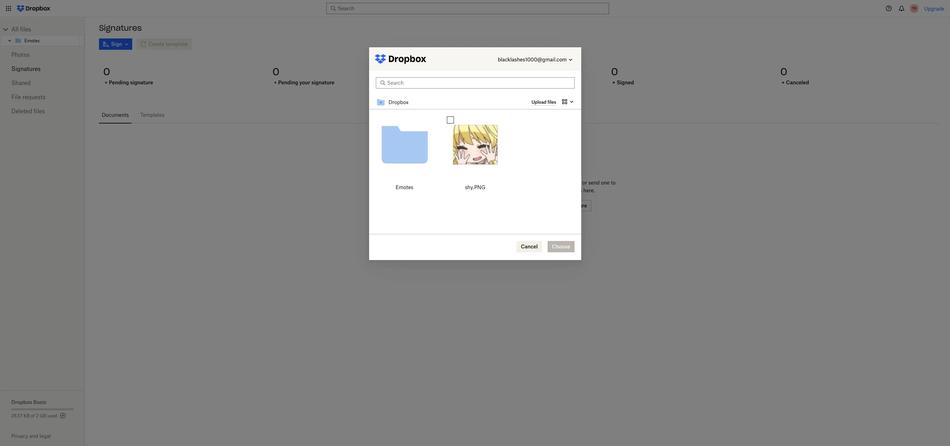 Task type: describe. For each thing, give the bounding box(es) containing it.
0 for pending signature
[[103, 65, 110, 78]]

your
[[299, 80, 310, 86]]

canceled
[[786, 80, 809, 86]]

of
[[31, 414, 35, 419]]

here.
[[583, 188, 595, 194]]

templates
[[140, 112, 165, 118]]

signatures link
[[11, 62, 74, 76]]

2
[[36, 414, 39, 419]]

for
[[527, 188, 533, 194]]

used
[[47, 414, 57, 419]]

0 for canceled
[[781, 65, 787, 78]]

privacy
[[11, 434, 28, 440]]

whether you sign a document or send one to others for signature, it appears here.
[[510, 180, 616, 194]]

basic
[[33, 400, 47, 406]]

all files
[[11, 26, 31, 33]]

0 for signed
[[611, 65, 618, 78]]

it
[[559, 188, 562, 194]]

files for all files
[[20, 26, 31, 33]]

and
[[29, 434, 38, 440]]

file
[[11, 94, 21, 101]]

appears
[[563, 188, 582, 194]]

upgrade
[[924, 5, 945, 11]]

dropbox basic
[[11, 400, 47, 406]]

1 horizontal spatial signatures
[[99, 23, 142, 33]]

pending for pending your signature
[[278, 80, 298, 86]]

choose a file to sign dialog
[[369, 48, 581, 261]]

to
[[611, 180, 616, 186]]

shared
[[11, 80, 31, 87]]

deleted files
[[11, 108, 45, 115]]

pending your signature
[[278, 80, 335, 86]]

dropbox logo - go to the homepage image
[[14, 3, 53, 14]]

legal
[[40, 434, 51, 440]]

28.57
[[11, 414, 22, 419]]

0 for declined
[[442, 65, 449, 78]]

files for deleted files
[[34, 108, 45, 115]]

get more space image
[[59, 412, 67, 421]]

document
[[557, 180, 581, 186]]

documents tab
[[99, 107, 132, 124]]

a
[[553, 180, 556, 186]]

file requests link
[[11, 90, 74, 104]]

1 signature from the left
[[130, 80, 153, 86]]

others
[[510, 188, 525, 194]]

all files link
[[11, 24, 85, 35]]

global header element
[[0, 0, 950, 17]]



Task type: locate. For each thing, give the bounding box(es) containing it.
2 0 from the left
[[273, 65, 279, 78]]

files down file requests 'link' in the left top of the page
[[34, 108, 45, 115]]

requests
[[23, 94, 46, 101]]

declined
[[448, 80, 469, 86]]

0 up declined
[[442, 65, 449, 78]]

1 pending from the left
[[109, 80, 129, 86]]

files inside tree
[[20, 26, 31, 33]]

documents
[[102, 112, 129, 118]]

signature,
[[534, 188, 558, 194]]

gb
[[40, 414, 46, 419]]

pending up "documents"
[[109, 80, 129, 86]]

upgrade link
[[924, 5, 945, 11]]

2 pending from the left
[[278, 80, 298, 86]]

emotes link
[[14, 36, 78, 45]]

0 up canceled
[[781, 65, 787, 78]]

0 up pending your signature
[[273, 65, 279, 78]]

0 horizontal spatial signature
[[130, 80, 153, 86]]

tab list
[[99, 107, 939, 124]]

pending left your
[[278, 80, 298, 86]]

photos
[[11, 51, 30, 58]]

signatures
[[99, 23, 142, 33], [11, 65, 41, 72]]

files
[[20, 26, 31, 33], [34, 108, 45, 115]]

1 vertical spatial signatures
[[11, 65, 41, 72]]

1 horizontal spatial files
[[34, 108, 45, 115]]

pending signature
[[109, 80, 153, 86]]

or
[[582, 180, 587, 186]]

deleted
[[11, 108, 32, 115]]

all
[[11, 26, 19, 33]]

signature right your
[[311, 80, 335, 86]]

0 horizontal spatial files
[[20, 26, 31, 33]]

0 up the signed
[[611, 65, 618, 78]]

3 0 from the left
[[442, 65, 449, 78]]

tab list containing documents
[[99, 107, 939, 124]]

dropbox
[[11, 400, 32, 406]]

2 signature from the left
[[311, 80, 335, 86]]

templates tab
[[137, 107, 167, 124]]

0 vertical spatial files
[[20, 26, 31, 33]]

1 horizontal spatial signature
[[311, 80, 335, 86]]

deleted files link
[[11, 104, 74, 118]]

you
[[532, 180, 541, 186]]

0 horizontal spatial pending
[[109, 80, 129, 86]]

1 vertical spatial files
[[34, 108, 45, 115]]

signed
[[617, 80, 634, 86]]

send
[[589, 180, 600, 186]]

sign
[[542, 180, 552, 186]]

photos link
[[11, 48, 74, 62]]

one
[[601, 180, 610, 186]]

kb
[[24, 414, 30, 419]]

28.57 kb of 2 gb used
[[11, 414, 57, 419]]

0 up pending signature
[[103, 65, 110, 78]]

shared link
[[11, 76, 74, 90]]

1 0 from the left
[[103, 65, 110, 78]]

pending for pending signature
[[109, 80, 129, 86]]

5 0 from the left
[[781, 65, 787, 78]]

signature up the templates
[[130, 80, 153, 86]]

0 for pending your signature
[[273, 65, 279, 78]]

all files tree
[[1, 24, 85, 46]]

privacy and legal link
[[11, 434, 85, 440]]

0 vertical spatial signatures
[[99, 23, 142, 33]]

0
[[103, 65, 110, 78], [273, 65, 279, 78], [442, 65, 449, 78], [611, 65, 618, 78], [781, 65, 787, 78]]

pending
[[109, 80, 129, 86], [278, 80, 298, 86]]

file requests
[[11, 94, 46, 101]]

signature
[[130, 80, 153, 86], [311, 80, 335, 86]]

emotes
[[24, 38, 40, 43]]

4 0 from the left
[[611, 65, 618, 78]]

whether
[[510, 180, 531, 186]]

1 horizontal spatial pending
[[278, 80, 298, 86]]

privacy and legal
[[11, 434, 51, 440]]

0 horizontal spatial signatures
[[11, 65, 41, 72]]

files right "all"
[[20, 26, 31, 33]]



Task type: vqa. For each thing, say whether or not it's contained in the screenshot.
dropbox logo - go to the homepage
yes



